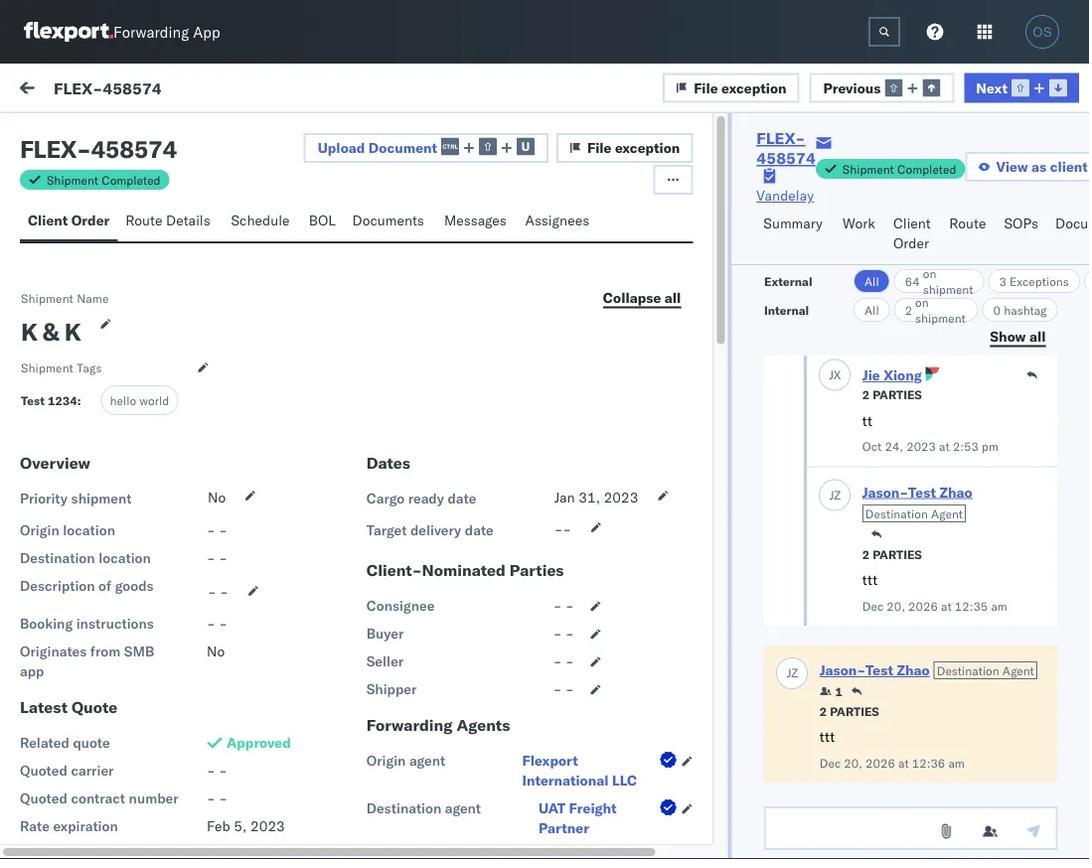Task type: describe. For each thing, give the bounding box(es) containing it.
2 parties button for tt oct 24, 2023 at 2:53 pm
[[862, 386, 922, 403]]

oct
[[862, 440, 881, 454]]

description
[[20, 577, 95, 595]]

am for ttt dec 20, 2026 at 12:35 am
[[991, 599, 1007, 614]]

dec inside ttt dec 20, 2026 at 12:36 am
[[819, 756, 841, 771]]

all for 64
[[864, 274, 879, 289]]

jie xiong button
[[862, 367, 922, 384]]

8, for dec 8, 2026, 6:39 pm pst
[[400, 709, 412, 726]]

2023 for feb 5, 2023
[[250, 818, 285, 835]]

xiong
[[883, 367, 922, 384]]

resize handle column header for related work item/shipment
[[1039, 166, 1062, 860]]

0 horizontal spatial client
[[28, 212, 68, 229]]

2 vertical spatial no
[[207, 643, 225, 660]]

origin agent
[[366, 752, 445, 770]]

2026, left 6:39
[[416, 709, 455, 726]]

jason- inside jason-test zhao destination agent
[[862, 484, 908, 501]]

flex- down work
[[838, 233, 880, 250]]

quoted contract number
[[20, 790, 179, 808]]

from
[[90, 643, 121, 660]]

test down smb
[[141, 690, 167, 708]]

pm down parties
[[501, 614, 522, 631]]

dec 8, 2026, 6:39 pm pst
[[371, 709, 541, 726]]

all for 2
[[864, 303, 879, 318]]

next
[[976, 79, 1008, 96]]

app
[[20, 663, 44, 680]]

smb
[[124, 643, 154, 660]]

2 test from the top
[[60, 534, 84, 552]]

12:36
[[912, 756, 945, 771]]

jason- down name
[[96, 310, 141, 328]]

2 parties button for ttt dec 20, 2026 at 12:36 am
[[819, 702, 879, 720]]

seller
[[366, 653, 404, 670]]

agent for destination agent
[[445, 800, 481, 817]]

2 6:47 from the top
[[467, 614, 497, 631]]

1 horizontal spatial shipment completed
[[843, 162, 957, 176]]

0 horizontal spatial exception
[[615, 139, 680, 157]]

pm up parties
[[501, 519, 522, 536]]

2 parties button for ttt dec 20, 2026 at 12:35 am
[[862, 545, 922, 563]]

0
[[993, 303, 1000, 318]]

cargo
[[366, 490, 405, 507]]

message list
[[231, 126, 317, 144]]

4 jason-test zhao from the top
[[96, 500, 202, 518]]

1 vertical spatial file
[[587, 139, 612, 157]]

sops
[[1004, 215, 1039, 232]]

client
[[1050, 158, 1088, 175]]

@ for @ linjia test
[[60, 820, 71, 837]]

goods
[[115, 577, 154, 595]]

dec down documents
[[371, 233, 396, 250]]

test down goods
[[141, 595, 167, 613]]

document
[[369, 139, 437, 156]]

jie
[[862, 367, 880, 384]]

collapse
[[603, 289, 661, 306]]

flex- 458574 up 1
[[838, 614, 931, 631]]

message for (0)
[[147, 81, 206, 99]]

jason- left details
[[96, 214, 141, 232]]

1 horizontal spatial file exception
[[694, 79, 787, 96]]

destination up description
[[20, 550, 95, 567]]

2 for tt oct 24, 2023 at 2:53 pm
[[862, 388, 869, 403]]

2 jason-test zhao from the top
[[96, 310, 202, 328]]

agent for ttt dec 20, 2026 at 12:36 am
[[1002, 664, 1034, 679]]

flex- down the oct
[[838, 519, 880, 536]]

pst down parties
[[525, 614, 550, 631]]

view as client
[[996, 158, 1088, 175]]

previous
[[823, 79, 881, 96]]

nominated
[[422, 561, 506, 580]]

location for origin location
[[63, 522, 115, 539]]

1 dec 17, 2026, 6:47 pm pst from the top
[[371, 519, 550, 536]]

forwarding for forwarding agents
[[366, 716, 453, 735]]

bol
[[309, 212, 336, 229]]

jason-test zhao button for ttt dec 20, 2026 at 12:35 am
[[862, 484, 972, 501]]

assignees button
[[517, 203, 601, 242]]

20, for ttt dec 20, 2026 at 12:35 am
[[886, 599, 905, 614]]

item/shipment
[[912, 172, 994, 187]]

ready
[[408, 490, 444, 507]]

shipment up the test 1234 : at the left top of the page
[[21, 360, 74, 375]]

external for external (0)
[[32, 126, 84, 144]]

forwarding app
[[113, 22, 220, 41]]

os button
[[1020, 9, 1065, 55]]

pm right 6:39
[[492, 709, 513, 726]]

flex- 458574 down jie xiong
[[838, 424, 931, 441]]

2026, down ready
[[425, 519, 464, 536]]

flexport international llc link
[[522, 751, 681, 791]]

flex- up jie
[[838, 329, 880, 346]]

origin for origin agent
[[366, 752, 406, 770]]

forwarding agents
[[366, 716, 510, 735]]

dec 20, 2026, 12:39 am pst
[[371, 233, 559, 250]]

internal for internal (0)
[[133, 126, 182, 144]]

number
[[129, 790, 179, 808]]

route for route details
[[126, 212, 162, 229]]

flex- up 1
[[838, 614, 880, 631]]

related for related quote
[[20, 734, 69, 752]]

dec down shipper
[[371, 709, 396, 726]]

2 for ttt dec 20, 2026 at 12:35 am
[[862, 547, 869, 562]]

test right the linjia
[[114, 820, 142, 837]]

linjia
[[74, 820, 111, 837]]

schedule
[[231, 212, 290, 229]]

jason- up origin location
[[96, 500, 141, 518]]

flex- left 24,
[[838, 424, 880, 441]]

destination location
[[20, 550, 151, 567]]

shipment up work
[[843, 162, 894, 176]]

destination down 12:35
[[936, 664, 999, 679]]

llc
[[612, 772, 637, 790]]

flex- 458574 down ttt dec 20, 2026 at 12:36 am
[[838, 804, 931, 821]]

0 horizontal spatial completed
[[101, 172, 161, 187]]

delivery
[[410, 522, 461, 539]]

flex-458574
[[54, 78, 162, 98]]

messages
[[444, 212, 507, 229]]

tt
[[862, 412, 872, 430]]

0 horizontal spatial file exception
[[587, 139, 680, 157]]

2 parties for ttt dec 20, 2026 at 12:36 am
[[819, 704, 879, 719]]

test right contract
[[141, 785, 167, 803]]

bol button
[[301, 203, 344, 242]]

1 button
[[819, 684, 842, 700]]

previous button
[[810, 73, 954, 103]]

1234
[[48, 394, 77, 408]]

zhao inside jason-test zhao destination agent
[[939, 484, 972, 501]]

2 dec 17, 2026, 6:47 pm pst from the top
[[371, 614, 550, 631]]

pm right 6:38
[[492, 804, 513, 821]]

client-nominated parties
[[366, 561, 564, 580]]

schedule button
[[223, 203, 301, 242]]

jason- up liu
[[96, 690, 141, 708]]

dec down the cargo in the left of the page
[[371, 519, 396, 536]]

test up world
[[141, 310, 167, 328]]

app
[[193, 22, 220, 41]]

quoted carrier
[[20, 762, 114, 780]]

1 horizontal spatial client order button
[[886, 206, 941, 264]]

quoted for quoted carrier
[[20, 762, 67, 780]]

show
[[990, 327, 1026, 345]]

route for route
[[949, 215, 986, 232]]

test down 'internal (0)' button
[[141, 214, 167, 232]]

ttt inside ttt dec 20, 2026 at 12:36 am
[[819, 729, 835, 746]]

2 on shipment
[[904, 295, 965, 325]]

shipment for 2 on shipment
[[915, 311, 965, 325]]

0 vertical spatial file
[[694, 79, 718, 96]]

collapse all
[[603, 289, 681, 306]]

test up ttt dec 20, 2026 at 12:36 am
[[865, 662, 893, 680]]

client-
[[366, 561, 422, 580]]

originates from smb app
[[20, 643, 154, 680]]

documents button
[[344, 203, 436, 242]]

parties for ttt dec 20, 2026 at 12:35 am
[[872, 547, 922, 562]]

1 vertical spatial order
[[893, 235, 929, 252]]

jason- right :
[[96, 405, 141, 423]]

contract
[[71, 790, 125, 808]]

view as client button
[[965, 152, 1089, 182]]

flex- down 1
[[838, 709, 880, 726]]

target
[[366, 522, 407, 539]]

2026, left 6:38
[[416, 804, 455, 821]]

2023 inside tt oct 24, 2023 at 2:53 pm
[[906, 440, 936, 454]]

external for external
[[764, 274, 812, 289]]

1 horizontal spatial client order
[[893, 215, 931, 252]]

flex- right my
[[54, 78, 103, 98]]

0 horizontal spatial shipment completed
[[47, 172, 161, 187]]

flex- 458574 up jie xiong
[[838, 329, 931, 346]]

flex- 458574 up vandelay
[[757, 128, 816, 168]]

0 horizontal spatial client order
[[28, 212, 110, 229]]

1 k from the left
[[21, 317, 37, 347]]

5,
[[234, 818, 247, 835]]

shipment down flex
[[47, 172, 98, 187]]

show all
[[990, 327, 1046, 345]]

documents
[[352, 212, 424, 229]]

flexport. image
[[24, 22, 113, 42]]

2 vertical spatial message
[[62, 172, 109, 187]]

hello
[[110, 393, 136, 408]]

64
[[904, 274, 919, 289]]

quote
[[73, 734, 110, 752]]

tt oct 24, 2023 at 2:53 pm
[[862, 412, 998, 454]]

cargo ready date
[[366, 490, 476, 507]]

priority
[[20, 490, 68, 507]]

0 vertical spatial no
[[254, 81, 272, 99]]

description of goods
[[20, 577, 154, 595]]

uat freight partner link
[[539, 799, 681, 839]]

jason- up instructions
[[96, 595, 141, 613]]

message for list
[[231, 126, 289, 144]]

as
[[1032, 158, 1047, 175]]

all for show all
[[1029, 327, 1046, 345]]

details
[[166, 212, 210, 229]]

shipment name
[[21, 291, 109, 306]]

flex- 458574 down work
[[838, 233, 931, 250]]

2 k from the left
[[64, 317, 81, 347]]

1 vertical spatial no
[[208, 489, 226, 506]]

8, for dec 8, 2026, 6:38 pm pst
[[400, 804, 412, 821]]

x
[[833, 368, 841, 382]]

dec down origin agent
[[371, 804, 396, 821]]

k & k
[[21, 317, 81, 347]]

parties for ttt dec 20, 2026 at 12:36 am
[[830, 704, 879, 719]]

route button
[[941, 206, 996, 264]]

0 horizontal spatial 20,
[[400, 233, 421, 250]]

pst down assignees in the top of the page
[[535, 233, 559, 250]]

route details
[[126, 212, 210, 229]]

pm
[[981, 440, 998, 454]]

1 horizontal spatial completed
[[897, 162, 957, 176]]

test right the priority shipment
[[141, 500, 167, 518]]

docum button
[[1048, 206, 1089, 264]]



Task type: vqa. For each thing, say whether or not it's contained in the screenshot.


Task type: locate. For each thing, give the bounding box(es) containing it.
2 resize handle column header from the left
[[572, 166, 596, 860]]

jason-test zhao right :
[[96, 405, 202, 423]]

client order button up the 64
[[886, 206, 941, 264]]

1 vertical spatial am
[[948, 756, 964, 771]]

test left from
[[60, 629, 84, 647]]

1 horizontal spatial origin
[[366, 752, 406, 770]]

at inside ttt dec 20, 2026 at 12:36 am
[[898, 756, 909, 771]]

0 vertical spatial order
[[71, 212, 110, 229]]

24,
[[885, 440, 903, 454]]

shipper
[[366, 681, 417, 698]]

forwarding up origin agent
[[366, 716, 453, 735]]

1 horizontal spatial 2026
[[908, 599, 938, 614]]

6:47 up client-nominated parties
[[467, 519, 497, 536]]

client down related work item/shipment
[[893, 215, 931, 232]]

@ left the tao
[[60, 724, 71, 742]]

origin for origin location
[[20, 522, 59, 539]]

quoted for quoted contract number
[[20, 790, 67, 808]]

0 vertical spatial shipment
[[922, 282, 973, 297]]

jason-test zhao destination agent
[[862, 484, 972, 522], [819, 662, 1034, 680]]

work
[[843, 215, 876, 232]]

external inside button
[[32, 126, 84, 144]]

target delivery date
[[366, 522, 494, 539]]

2 @ from the top
[[60, 820, 71, 837]]

flex- 458574 down 24,
[[838, 519, 931, 536]]

1 vertical spatial 6:47
[[467, 614, 497, 631]]

20, left 12:35
[[886, 599, 905, 614]]

1 6:47 from the top
[[467, 519, 497, 536]]

forwarding inside forwarding app link
[[113, 22, 189, 41]]

1 vertical spatial related
[[20, 734, 69, 752]]

flex- 458574 link
[[757, 128, 816, 168]]

1 vertical spatial 8,
[[400, 804, 412, 821]]

summary
[[764, 215, 823, 232]]

flex
[[20, 134, 77, 164]]

external (0)
[[32, 126, 114, 144]]

1 horizontal spatial file
[[694, 79, 718, 96]]

1 all from the top
[[864, 274, 879, 289]]

1 horizontal spatial exception
[[722, 79, 787, 96]]

category
[[605, 172, 654, 187]]

jason-test zhao destination agent down 12:35
[[819, 662, 1034, 680]]

jan 31, 2023
[[554, 489, 638, 506]]

0 vertical spatial 17,
[[400, 519, 421, 536]]

at for ttt dec 20, 2026 at 12:36 am
[[898, 756, 909, 771]]

client order down flex
[[28, 212, 110, 229]]

external down my work on the left top of the page
[[32, 126, 84, 144]]

2 vertical spatial test
[[60, 629, 84, 647]]

jan
[[554, 489, 575, 506]]

destination down origin agent
[[366, 800, 442, 817]]

0 hashtag
[[993, 303, 1047, 318]]

2 all from the top
[[864, 303, 879, 318]]

dec up seller
[[371, 614, 396, 631]]

shipment
[[922, 282, 973, 297], [915, 311, 965, 325], [71, 490, 132, 507]]

0 vertical spatial 8,
[[400, 709, 412, 726]]

shipment right the 64
[[922, 282, 973, 297]]

jason-test zhao destination agent for ttt dec 20, 2026 at 12:36 am
[[819, 662, 1034, 680]]

0 vertical spatial 6:47
[[467, 519, 497, 536]]

1 horizontal spatial client
[[893, 215, 931, 232]]

ttt dec 20, 2026 at 12:35 am
[[862, 572, 1007, 614]]

dec 17, 2026, 6:47 pm pst up "nominated"
[[371, 519, 550, 536]]

flex- 458574 up ttt dec 20, 2026 at 12:36 am
[[838, 709, 931, 726]]

carrier
[[71, 762, 114, 780]]

k
[[21, 317, 37, 347], [64, 317, 81, 347]]

(0) down message (0)
[[186, 126, 211, 144]]

test right 'hello'
[[141, 405, 167, 423]]

pst
[[535, 233, 559, 250], [525, 519, 550, 536], [525, 614, 550, 631], [517, 709, 541, 726], [517, 804, 541, 821]]

0 vertical spatial on
[[922, 266, 936, 281]]

(0) for message (0)
[[206, 81, 232, 99]]

None text field
[[764, 807, 1057, 851]]

exception up category
[[615, 139, 680, 157]]

route
[[126, 212, 162, 229], [949, 215, 986, 232]]

1 17, from the top
[[400, 519, 421, 536]]

originates
[[20, 643, 87, 660]]

freight
[[569, 800, 617, 817]]

1 vertical spatial all
[[864, 303, 879, 318]]

2 for ttt dec 20, 2026 at 12:36 am
[[819, 704, 827, 719]]

am inside ttt dec 20, 2026 at 12:35 am
[[991, 599, 1007, 614]]

internal inside button
[[133, 126, 182, 144]]

flex - 458574
[[20, 134, 177, 164]]

0 horizontal spatial work
[[57, 77, 108, 104]]

test left 1234
[[21, 394, 45, 408]]

1 jason-test zhao from the top
[[96, 214, 202, 232]]

pst right agents
[[517, 709, 541, 726]]

date up client-nominated parties
[[465, 522, 494, 539]]

1 vertical spatial date
[[465, 522, 494, 539]]

date right ready
[[448, 490, 476, 507]]

latest
[[20, 698, 68, 718]]

resize handle column header for category
[[805, 166, 829, 860]]

related for related work item/shipment
[[839, 172, 880, 187]]

agent down origin agent
[[445, 800, 481, 817]]

all button
[[853, 269, 889, 293], [853, 298, 889, 322]]

date for target delivery date
[[465, 522, 494, 539]]

2 quoted from the top
[[20, 790, 67, 808]]

rate
[[20, 818, 50, 835]]

2026, down "nominated"
[[425, 614, 464, 631]]

at left 12:35
[[941, 599, 951, 614]]

next button
[[964, 73, 1079, 103]]

flex- down ttt dec 20, 2026 at 12:36 am
[[838, 804, 880, 821]]

shipment up the &
[[21, 291, 74, 306]]

3
[[998, 274, 1006, 289]]

6:39
[[458, 709, 489, 726]]

@ for @ tao liu
[[60, 724, 71, 742]]

0 horizontal spatial client order button
[[20, 203, 118, 242]]

all inside collapse all button
[[665, 289, 681, 306]]

at inside tt oct 24, 2023 at 2:53 pm
[[939, 440, 949, 454]]

client order up the 64
[[893, 215, 931, 252]]

8,
[[400, 709, 412, 726], [400, 804, 412, 821]]

am
[[991, 599, 1007, 614], [948, 756, 964, 771]]

0 vertical spatial all
[[864, 274, 879, 289]]

parties
[[872, 388, 922, 403], [872, 547, 922, 562], [830, 704, 879, 719]]

1 horizontal spatial forwarding
[[366, 716, 453, 735]]

0 horizontal spatial forwarding
[[113, 22, 189, 41]]

client order button down flex
[[20, 203, 118, 242]]

1 vertical spatial internal
[[764, 303, 809, 318]]

message inside "button"
[[231, 126, 289, 144]]

work for my
[[57, 77, 108, 104]]

1 vertical spatial jason-test zhao button
[[819, 662, 929, 680]]

(0) inside button
[[88, 126, 114, 144]]

0 vertical spatial 2023
[[906, 440, 936, 454]]

1 vertical spatial message
[[231, 126, 289, 144]]

0 vertical spatial file exception
[[694, 79, 787, 96]]

quoted down related quote
[[20, 762, 67, 780]]

all left the 64
[[864, 274, 879, 289]]

2 vertical spatial 2023
[[250, 818, 285, 835]]

@ tao liu
[[60, 724, 123, 742]]

3 test from the top
[[60, 629, 84, 647]]

1 @ from the top
[[60, 724, 71, 742]]

7 jason-test zhao from the top
[[96, 785, 202, 803]]

shipment up origin location
[[71, 490, 132, 507]]

am for ttt dec 20, 2026 at 12:36 am
[[948, 756, 964, 771]]

uat freight partner
[[539, 800, 617, 837]]

0 vertical spatial jason-test zhao destination agent
[[862, 484, 972, 522]]

overview
[[20, 453, 90, 473]]

1 horizontal spatial internal
[[764, 303, 809, 318]]

at for tt oct 24, 2023 at 2:53 pm
[[939, 440, 949, 454]]

1
[[835, 685, 842, 699]]

internal for internal
[[764, 303, 809, 318]]

route down item/shipment
[[949, 215, 986, 232]]

ttt
[[60, 248, 75, 266], [60, 344, 75, 362], [862, 572, 877, 589], [819, 729, 835, 746]]

exceptions
[[1009, 274, 1068, 289]]

1 vertical spatial agent
[[445, 800, 481, 817]]

on for 2
[[915, 295, 928, 310]]

at left '12:36'
[[898, 756, 909, 771]]

0 vertical spatial all button
[[853, 269, 889, 293]]

2 parties for ttt dec 20, 2026 at 12:35 am
[[862, 547, 922, 562]]

0 vertical spatial work
[[57, 77, 108, 104]]

vandelay link
[[757, 186, 814, 206]]

jason- down carrier
[[96, 785, 141, 803]]

completed down flex - 458574
[[101, 172, 161, 187]]

external down summary button
[[764, 274, 812, 289]]

0 vertical spatial at
[[939, 440, 949, 454]]

related work item/shipment
[[839, 172, 994, 187]]

1 vertical spatial exception
[[615, 139, 680, 157]]

1 vertical spatial test
[[60, 534, 84, 552]]

at for ttt dec 20, 2026 at 12:35 am
[[941, 599, 951, 614]]

20, inside ttt dec 20, 2026 at 12:36 am
[[844, 756, 862, 771]]

os
[[1033, 24, 1052, 39]]

route inside route details button
[[126, 212, 162, 229]]

1 all button from the top
[[853, 269, 889, 293]]

at inside ttt dec 20, 2026 at 12:35 am
[[941, 599, 951, 614]]

2 horizontal spatial message
[[231, 126, 289, 144]]

2026 inside ttt dec 20, 2026 at 12:36 am
[[865, 756, 895, 771]]

jason-test zhao down smb
[[96, 690, 202, 708]]

4 resize handle column header from the left
[[1039, 166, 1062, 860]]

0 horizontal spatial related
[[20, 734, 69, 752]]

2 vertical spatial 2 parties
[[819, 704, 879, 719]]

external (0) button
[[24, 117, 125, 156]]

am
[[510, 233, 531, 250]]

ttt inside ttt dec 20, 2026 at 12:35 am
[[862, 572, 877, 589]]

location for destination location
[[99, 550, 151, 567]]

(0) for internal (0)
[[186, 126, 211, 144]]

hashtag
[[1003, 303, 1047, 318]]

all button for 64
[[853, 269, 889, 293]]

1 vertical spatial 2 parties button
[[862, 545, 922, 563]]

on inside 64 on shipment
[[922, 266, 936, 281]]

None text field
[[869, 17, 900, 47]]

2 vertical spatial parties
[[830, 704, 879, 719]]

all right collapse
[[665, 289, 681, 306]]

my
[[20, 77, 51, 104]]

buyer
[[366, 625, 404, 643]]

1 vertical spatial all
[[1029, 327, 1046, 345]]

0 vertical spatial location
[[63, 522, 115, 539]]

0 vertical spatial message
[[147, 81, 206, 99]]

all
[[864, 274, 879, 289], [864, 303, 879, 318]]

1 vertical spatial 2023
[[604, 489, 638, 506]]

2026 inside ttt dec 20, 2026 at 12:35 am
[[908, 599, 938, 614]]

1 test from the top
[[60, 439, 84, 457]]

file exception up category
[[587, 139, 680, 157]]

resize handle column header
[[338, 166, 362, 860], [572, 166, 596, 860], [805, 166, 829, 860], [1039, 166, 1062, 860]]

agent for origin agent
[[409, 752, 445, 770]]

dec left 12:35
[[862, 599, 883, 614]]

internal down message (0)
[[133, 126, 182, 144]]

1 8, from the top
[[400, 709, 412, 726]]

applied
[[316, 81, 362, 99]]

0 vertical spatial 2 parties
[[862, 388, 922, 403]]

1 horizontal spatial 2023
[[604, 489, 638, 506]]

completed up route button
[[897, 162, 957, 176]]

all button for 2
[[853, 298, 889, 322]]

jason-test zhao down goods
[[96, 595, 202, 613]]

0 horizontal spatial k
[[21, 317, 37, 347]]

0 vertical spatial test
[[60, 439, 84, 457]]

client down flex
[[28, 212, 68, 229]]

20, for ttt dec 20, 2026 at 12:36 am
[[844, 756, 862, 771]]

0 horizontal spatial 2023
[[250, 818, 285, 835]]

2 horizontal spatial 20,
[[886, 599, 905, 614]]

0 vertical spatial @
[[60, 724, 71, 742]]

0 horizontal spatial origin
[[20, 522, 59, 539]]

all button left the 64
[[853, 269, 889, 293]]

:
[[77, 394, 81, 408]]

test down the priority shipment
[[60, 534, 84, 552]]

0 vertical spatial forwarding
[[113, 22, 189, 41]]

on down the 64
[[915, 295, 928, 310]]

0 horizontal spatial agent
[[931, 507, 963, 522]]

liu
[[101, 724, 123, 742]]

0 horizontal spatial order
[[71, 212, 110, 229]]

1 vertical spatial 2026
[[865, 756, 895, 771]]

client order
[[28, 212, 110, 229], [893, 215, 931, 252]]

2 parties down 1
[[819, 704, 879, 719]]

related down the "latest"
[[20, 734, 69, 752]]

0 vertical spatial exception
[[722, 79, 787, 96]]

forwarding
[[113, 22, 189, 41], [366, 716, 453, 735]]

0 horizontal spatial am
[[948, 756, 964, 771]]

0 vertical spatial related
[[839, 172, 880, 187]]

parties down jie xiong button
[[872, 388, 922, 403]]

(0) for external (0)
[[88, 126, 114, 144]]

all button left 2 on shipment
[[853, 298, 889, 322]]

2026, down messages
[[425, 233, 464, 250]]

dec down 1 button
[[819, 756, 841, 771]]

quoted up rate on the left bottom of page
[[20, 790, 67, 808]]

2 parties for tt oct 24, 2023 at 2:53 pm
[[862, 388, 922, 403]]

1 horizontal spatial message
[[147, 81, 206, 99]]

0 vertical spatial 20,
[[400, 233, 421, 250]]

my work
[[20, 77, 108, 104]]

k left the &
[[21, 317, 37, 347]]

2026 left '12:36'
[[865, 756, 895, 771]]

2 8, from the top
[[400, 804, 412, 821]]

jason-test zhao button down 24,
[[862, 484, 972, 501]]

3 jason-test zhao from the top
[[96, 405, 202, 423]]

shipment down 64 on shipment
[[915, 311, 965, 325]]

parties
[[510, 561, 564, 580]]

forwarding for forwarding app
[[113, 22, 189, 41]]

1 vertical spatial jason-test zhao destination agent
[[819, 662, 1034, 680]]

1 quoted from the top
[[20, 762, 67, 780]]

agent
[[409, 752, 445, 770], [445, 800, 481, 817]]

1 resize handle column header from the left
[[338, 166, 362, 860]]

am right '12:36'
[[948, 756, 964, 771]]

quoted
[[20, 762, 67, 780], [20, 790, 67, 808]]

pst left --
[[525, 519, 550, 536]]

work for related
[[883, 172, 909, 187]]

0 horizontal spatial file
[[587, 139, 612, 157]]

related up work
[[839, 172, 880, 187]]

20, down documents
[[400, 233, 421, 250]]

1 vertical spatial work
[[883, 172, 909, 187]]

3 exceptions
[[998, 274, 1068, 289]]

pst down international
[[517, 804, 541, 821]]

jason-test zhao destination agent for ttt dec 20, 2026 at 12:35 am
[[862, 484, 972, 522]]

shipment inside 2 on shipment
[[915, 311, 965, 325]]

origin up destination agent
[[366, 752, 406, 770]]

2 down 1 button
[[819, 704, 827, 719]]

destination down 24,
[[865, 507, 928, 522]]

0 vertical spatial date
[[448, 490, 476, 507]]

tao
[[74, 724, 98, 742]]

jason- up 1
[[819, 662, 865, 680]]

ttt dec 20, 2026 at 12:36 am
[[819, 729, 964, 771]]

international
[[522, 772, 609, 790]]

2 down jie
[[862, 388, 869, 403]]

2 vertical spatial shipment
[[71, 490, 132, 507]]

2026 for ttt dec 20, 2026 at 12:36 am
[[865, 756, 895, 771]]

0 vertical spatial 2 parties button
[[862, 386, 922, 403]]

shipment completed down flex - 458574
[[47, 172, 161, 187]]

(0) down flex-458574
[[88, 126, 114, 144]]

1 horizontal spatial am
[[991, 599, 1007, 614]]

pm
[[501, 519, 522, 536], [501, 614, 522, 631], [492, 709, 513, 726], [492, 804, 513, 821]]

origin location
[[20, 522, 115, 539]]

1 vertical spatial forwarding
[[366, 716, 453, 735]]

name
[[77, 291, 109, 306]]

agent for ttt dec 20, 2026 at 12:35 am
[[931, 507, 963, 522]]

client
[[28, 212, 68, 229], [893, 215, 931, 232]]

all inside show all button
[[1029, 327, 1046, 345]]

17, up seller
[[400, 614, 421, 631]]

all left 2 on shipment
[[864, 303, 879, 318]]

message list button
[[223, 117, 325, 156]]

1 vertical spatial shipment
[[915, 311, 965, 325]]

0 vertical spatial agent
[[409, 752, 445, 770]]

2 horizontal spatial 2023
[[906, 440, 936, 454]]

0 vertical spatial origin
[[20, 522, 59, 539]]

internal down summary button
[[764, 303, 809, 318]]

2 inside 2 on shipment
[[904, 303, 912, 318]]

file exception
[[694, 79, 787, 96], [587, 139, 680, 157]]

2 all button from the top
[[853, 298, 889, 322]]

upload
[[318, 139, 365, 156]]

1 vertical spatial agent
[[1002, 664, 1034, 679]]

work left item/shipment
[[883, 172, 909, 187]]

shipment
[[843, 162, 894, 176], [47, 172, 98, 187], [21, 291, 74, 306], [21, 360, 74, 375]]

1 horizontal spatial all
[[1029, 327, 1046, 345]]

2026 for ttt dec 20, 2026 at 12:35 am
[[908, 599, 938, 614]]

resize handle column header left the cargo in the left of the page
[[338, 166, 362, 860]]

1 horizontal spatial route
[[949, 215, 986, 232]]

(0) inside button
[[186, 126, 211, 144]]

2 17, from the top
[[400, 614, 421, 631]]

5 jason-test zhao from the top
[[96, 595, 202, 613]]

am inside ttt dec 20, 2026 at 12:36 am
[[948, 756, 964, 771]]

0 vertical spatial quoted
[[20, 762, 67, 780]]

on for 64
[[922, 266, 936, 281]]

1 horizontal spatial related
[[839, 172, 880, 187]]

1 vertical spatial all button
[[853, 298, 889, 322]]

tags
[[77, 360, 102, 375]]

j z
[[68, 216, 77, 229], [68, 312, 77, 325], [68, 407, 77, 420], [829, 488, 840, 503], [68, 502, 77, 515], [68, 597, 77, 610], [786, 666, 798, 681], [68, 692, 77, 705], [68, 787, 77, 800]]

2 vertical spatial 20,
[[844, 756, 862, 771]]

jason-test zhao button for ttt dec 20, 2026 at 12:36 am
[[819, 662, 929, 680]]

shipment inside 64 on shipment
[[922, 282, 973, 297]]

dec inside ttt dec 20, 2026 at 12:35 am
[[862, 599, 883, 614]]

2 parties button down jie xiong button
[[862, 386, 922, 403]]

feb
[[207, 818, 230, 835]]

flex- up vandelay
[[757, 128, 806, 148]]

1 vertical spatial 2 parties
[[862, 547, 922, 562]]

shipment for 64 on shipment
[[922, 282, 973, 297]]

2:53
[[953, 440, 978, 454]]

booking
[[20, 615, 73, 633]]

@ linjia test
[[60, 820, 142, 837]]

resize handle column header for message
[[338, 166, 362, 860]]

0 horizontal spatial 2026
[[865, 756, 895, 771]]

1 vertical spatial on
[[915, 295, 928, 310]]

work button
[[835, 206, 886, 264]]

@
[[60, 724, 71, 742], [60, 820, 71, 837]]

20, inside ttt dec 20, 2026 at 12:35 am
[[886, 599, 905, 614]]

order up the 64
[[893, 235, 929, 252]]

on inside 2 on shipment
[[915, 295, 928, 310]]

parties down 1
[[830, 704, 879, 719]]

1 horizontal spatial order
[[893, 235, 929, 252]]

date for cargo ready date
[[448, 490, 476, 507]]

2023 for jan 31, 2023
[[604, 489, 638, 506]]

1 vertical spatial 17,
[[400, 614, 421, 631]]

k right the &
[[64, 317, 81, 347]]

test inside jason-test zhao destination agent
[[908, 484, 936, 501]]

at
[[939, 440, 949, 454], [941, 599, 951, 614], [898, 756, 909, 771]]

all for collapse all
[[665, 289, 681, 306]]

parties for tt oct 24, 2023 at 2:53 pm
[[872, 388, 922, 403]]

j x
[[829, 368, 841, 382]]

route inside route button
[[949, 215, 986, 232]]

show all button
[[978, 322, 1057, 352]]

6 jason-test zhao from the top
[[96, 690, 202, 708]]

sops button
[[996, 206, 1048, 264]]

8, down origin agent
[[400, 804, 412, 821]]

3 resize handle column header from the left
[[805, 166, 829, 860]]

1 vertical spatial @
[[60, 820, 71, 837]]



